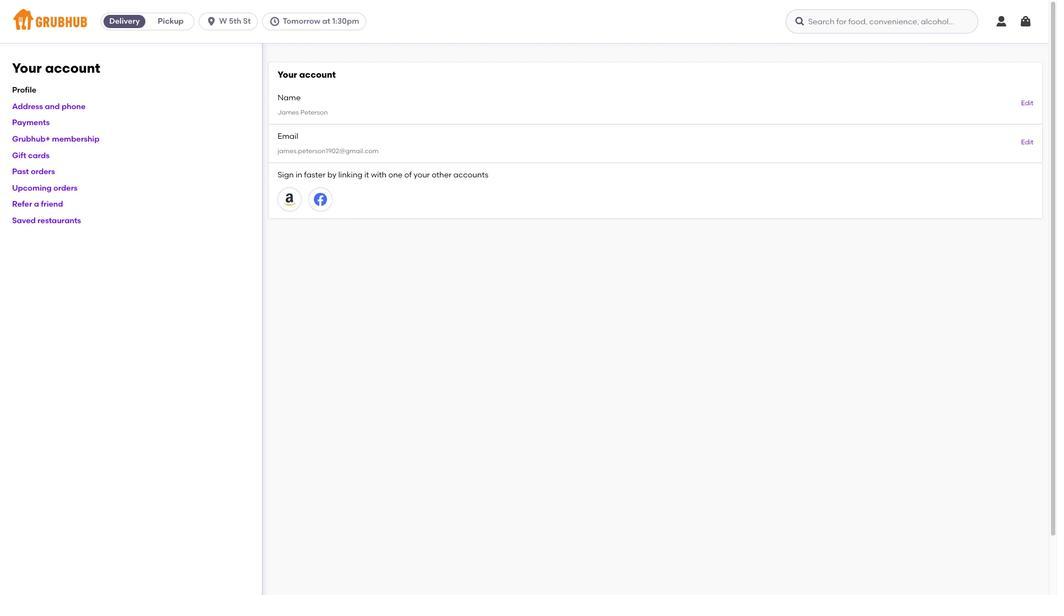 Task type: locate. For each thing, give the bounding box(es) containing it.
svg image
[[996, 15, 1009, 28], [1020, 15, 1033, 28], [206, 16, 217, 27], [795, 16, 806, 27]]

phone
[[62, 102, 86, 111]]

0 vertical spatial orders
[[31, 167, 55, 176]]

accounts
[[454, 170, 489, 180]]

refer a friend
[[12, 200, 63, 209]]

edit for name
[[1022, 99, 1034, 107]]

a
[[34, 200, 39, 209]]

orders up friend on the left top of page
[[53, 183, 78, 193]]

linking
[[339, 170, 363, 180]]

it
[[365, 170, 369, 180]]

peterson
[[301, 108, 328, 116]]

svg image inside w 5th st button
[[206, 16, 217, 27]]

1 horizontal spatial your account
[[278, 69, 336, 80]]

tomorrow
[[283, 17, 321, 26]]

sign in faster by linking it with one of your other accounts
[[278, 170, 489, 180]]

profile
[[12, 86, 36, 95]]

login with amazon image
[[283, 193, 297, 206]]

your account
[[12, 60, 100, 76], [278, 69, 336, 80]]

orders up the upcoming orders
[[31, 167, 55, 176]]

edit for email
[[1022, 138, 1034, 146]]

payments link
[[12, 118, 50, 128]]

your
[[12, 60, 42, 76], [278, 69, 297, 80]]

1 vertical spatial edit button
[[1022, 138, 1034, 147]]

saved restaurants
[[12, 216, 81, 225]]

1 horizontal spatial your
[[278, 69, 297, 80]]

address and phone link
[[12, 102, 86, 111]]

your up "name"
[[278, 69, 297, 80]]

1 horizontal spatial account
[[300, 69, 336, 80]]

gift cards link
[[12, 151, 50, 160]]

your inside form
[[278, 69, 297, 80]]

email
[[278, 132, 299, 141]]

account up "name"
[[300, 69, 336, 80]]

with
[[371, 170, 387, 180]]

past orders link
[[12, 167, 55, 176]]

your
[[414, 170, 430, 180]]

2 edit button from the top
[[1022, 138, 1034, 147]]

address and phone
[[12, 102, 86, 111]]

grubhub+
[[12, 134, 50, 144]]

membership
[[52, 134, 100, 144]]

gift
[[12, 151, 26, 160]]

payments
[[12, 118, 50, 128]]

friend
[[41, 200, 63, 209]]

main navigation navigation
[[0, 0, 1050, 43]]

0 vertical spatial edit button
[[1022, 99, 1034, 108]]

delivery
[[109, 17, 140, 26]]

0 vertical spatial edit
[[1022, 99, 1034, 107]]

1 edit button from the top
[[1022, 99, 1034, 108]]

orders for past orders
[[31, 167, 55, 176]]

0 horizontal spatial account
[[45, 60, 100, 76]]

saved
[[12, 216, 36, 225]]

edit
[[1022, 99, 1034, 107], [1022, 138, 1034, 146]]

account up phone
[[45, 60, 100, 76]]

login with facebook image
[[314, 193, 327, 206]]

w 5th st
[[219, 17, 251, 26]]

2 edit from the top
[[1022, 138, 1034, 146]]

pickup
[[158, 17, 184, 26]]

your account up "name"
[[278, 69, 336, 80]]

at
[[323, 17, 331, 26]]

edit button for email
[[1022, 138, 1034, 147]]

by
[[328, 170, 337, 180]]

restaurants
[[38, 216, 81, 225]]

orders
[[31, 167, 55, 176], [53, 183, 78, 193]]

your account up and
[[12, 60, 100, 76]]

st
[[243, 17, 251, 26]]

1 edit from the top
[[1022, 99, 1034, 107]]

svg image
[[270, 16, 281, 27]]

1 vertical spatial orders
[[53, 183, 78, 193]]

your up profile
[[12, 60, 42, 76]]

edit button for name
[[1022, 99, 1034, 108]]

account
[[45, 60, 100, 76], [300, 69, 336, 80]]

1 vertical spatial edit
[[1022, 138, 1034, 146]]

of
[[405, 170, 412, 180]]

edit button
[[1022, 99, 1034, 108], [1022, 138, 1034, 147]]



Task type: vqa. For each thing, say whether or not it's contained in the screenshot.
"SPICY" related to #12 Spicy Chicken Sandwich Whatameal®
no



Task type: describe. For each thing, give the bounding box(es) containing it.
james
[[278, 108, 299, 116]]

sign
[[278, 170, 294, 180]]

account inside your account form
[[300, 69, 336, 80]]

Search for food, convenience, alcohol... search field
[[786, 9, 979, 34]]

in
[[296, 170, 302, 180]]

refer a friend link
[[12, 200, 63, 209]]

upcoming
[[12, 183, 52, 193]]

james peterson
[[278, 108, 328, 116]]

name
[[278, 93, 301, 102]]

upcoming orders link
[[12, 183, 78, 193]]

past orders
[[12, 167, 55, 176]]

refer
[[12, 200, 32, 209]]

profile link
[[12, 86, 36, 95]]

your account inside form
[[278, 69, 336, 80]]

w 5th st button
[[199, 13, 263, 30]]

delivery button
[[101, 13, 148, 30]]

5th
[[229, 17, 241, 26]]

james.peterson1902@gmail.com
[[278, 147, 379, 155]]

pickup button
[[148, 13, 194, 30]]

tomorrow at 1:30pm
[[283, 17, 359, 26]]

grubhub+ membership
[[12, 134, 100, 144]]

w
[[219, 17, 227, 26]]

past
[[12, 167, 29, 176]]

gift cards
[[12, 151, 50, 160]]

address
[[12, 102, 43, 111]]

faster
[[304, 170, 326, 180]]

0 horizontal spatial your
[[12, 60, 42, 76]]

saved restaurants link
[[12, 216, 81, 225]]

1:30pm
[[332, 17, 359, 26]]

other
[[432, 170, 452, 180]]

orders for upcoming orders
[[53, 183, 78, 193]]

your account form
[[269, 62, 1043, 218]]

cards
[[28, 151, 50, 160]]

and
[[45, 102, 60, 111]]

one
[[389, 170, 403, 180]]

grubhub+ membership link
[[12, 134, 100, 144]]

tomorrow at 1:30pm button
[[263, 13, 371, 30]]

0 horizontal spatial your account
[[12, 60, 100, 76]]

upcoming orders
[[12, 183, 78, 193]]



